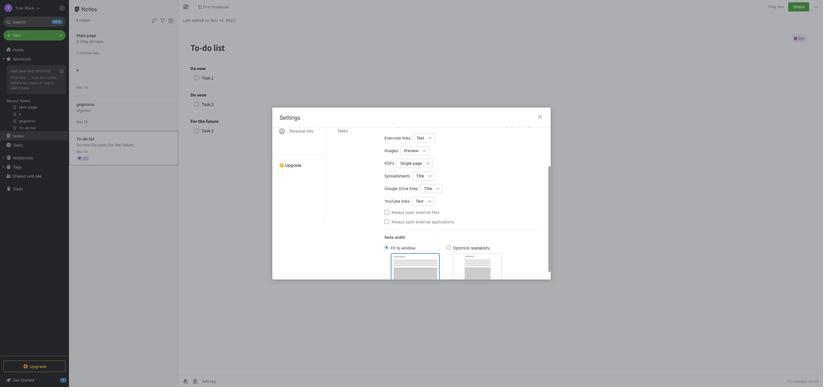 Task type: describe. For each thing, give the bounding box(es) containing it.
with
[[27, 174, 35, 179]]

icon
[[31, 75, 39, 80]]

here.
[[21, 86, 30, 90]]

add
[[10, 69, 17, 73]]

or
[[39, 80, 43, 85]]

gngnsrns
[[76, 102, 94, 107]]

only
[[769, 4, 777, 9]]

text for youtube links
[[416, 199, 424, 204]]

choose
[[385, 124, 398, 128]]

close image
[[537, 114, 544, 120]]

main
[[76, 33, 86, 38]]

nov 14 for e
[[76, 85, 88, 90]]

first
[[27, 69, 35, 73]]

shortcut
[[36, 69, 51, 73]]

youtube
[[385, 199, 401, 204]]

do
[[83, 136, 88, 141]]

title for spreadsheets
[[416, 174, 424, 179]]

Choose default view option for Spreadsheets field
[[413, 172, 435, 181]]

add your first shortcut
[[10, 69, 51, 73]]

google
[[385, 186, 398, 191]]

Note Editor text field
[[179, 28, 823, 376]]

always open external files
[[392, 210, 440, 215]]

tasks tab
[[333, 126, 376, 136]]

fit
[[391, 246, 396, 251]]

recent
[[7, 99, 19, 103]]

personal info
[[290, 129, 314, 134]]

stack
[[29, 80, 38, 85]]

settings image
[[59, 5, 66, 12]]

ago
[[93, 51, 99, 55]]

1 horizontal spatial to
[[397, 246, 400, 251]]

new
[[13, 33, 21, 38]]

last
[[183, 18, 191, 23]]

upgrade for the left upgrade "popup button"
[[30, 364, 47, 369]]

preview button
[[400, 146, 420, 155]]

Optimize readability radio
[[447, 246, 451, 250]]

width
[[395, 235, 405, 240]]

always open external applications
[[392, 220, 454, 224]]

list
[[89, 136, 94, 141]]

links down drive
[[402, 199, 410, 204]]

external for applications
[[416, 220, 431, 224]]

a little bit here
[[76, 39, 103, 44]]

single page
[[400, 161, 422, 166]]

fit to window
[[391, 246, 416, 251]]

images
[[385, 148, 398, 153]]

sfgnsfd
[[76, 108, 90, 113]]

Choose default view option for Google Drive links field
[[420, 184, 443, 193]]

options?
[[510, 124, 525, 128]]

choose your default views for new links and attachments.
[[385, 124, 485, 128]]

14,
[[219, 18, 224, 23]]

add a reminder image
[[182, 378, 189, 385]]

page for main page
[[87, 33, 96, 38]]

note window element
[[179, 0, 823, 388]]

notes inside note list element
[[81, 6, 97, 12]]

shared
[[13, 174, 26, 179]]

applications
[[432, 220, 454, 224]]

views
[[421, 124, 431, 128]]

text button for evernote links
[[413, 134, 426, 143]]

text for evernote links
[[417, 136, 424, 141]]

notes
[[80, 18, 90, 23]]

open for always open external applications
[[406, 220, 415, 224]]

to-
[[76, 136, 83, 141]]

note,
[[48, 75, 57, 80]]

little
[[80, 39, 88, 44]]

upgrade button inside 'tab list'
[[273, 155, 325, 170]]

notes inside "link"
[[13, 134, 24, 138]]

evernote
[[385, 136, 401, 141]]

last edited on nov 14, 2023
[[183, 18, 235, 23]]

note
[[385, 235, 394, 240]]

my
[[503, 124, 509, 128]]

0 horizontal spatial upgrade button
[[3, 361, 66, 373]]

what are my options?
[[486, 124, 525, 128]]

open for always open external files
[[406, 210, 415, 215]]

share
[[794, 4, 805, 9]]

share button
[[789, 2, 810, 12]]

0/3
[[83, 156, 88, 161]]

me
[[36, 174, 41, 179]]

readability
[[471, 246, 490, 251]]

now
[[83, 142, 90, 147]]

all
[[788, 380, 792, 384]]

are
[[496, 124, 502, 128]]

pdfs
[[385, 161, 394, 166]]

tab list containing personal info
[[273, 72, 326, 224]]

3 14 from the top
[[84, 150, 88, 154]]

home link
[[0, 45, 69, 54]]

add tag image
[[192, 378, 199, 385]]

nov down e
[[76, 85, 83, 90]]

text button for youtube links
[[412, 197, 425, 206]]

upgrade for upgrade "popup button" within the 'tab list'
[[285, 163, 302, 168]]

tags
[[13, 165, 22, 170]]

title button for google drive links
[[420, 184, 434, 193]]

single page button
[[397, 159, 424, 168]]

future
[[122, 142, 133, 147]]

...
[[27, 75, 30, 80]]

default
[[408, 124, 420, 128]]

shared with me
[[13, 174, 41, 179]]



Task type: locate. For each thing, give the bounding box(es) containing it.
14 for gngnsrns
[[84, 120, 88, 124]]

notebooks
[[13, 155, 33, 160]]

1 nov 14 from the top
[[76, 85, 88, 90]]

1 vertical spatial page
[[413, 161, 422, 166]]

page
[[87, 33, 96, 38], [413, 161, 422, 166]]

always for always open external files
[[392, 210, 405, 215]]

links left 'and'
[[446, 124, 454, 128]]

tags button
[[0, 162, 69, 172]]

0 vertical spatial upgrade
[[285, 163, 302, 168]]

it
[[18, 86, 20, 90]]

7
[[76, 51, 78, 55]]

0 vertical spatial nov 14
[[76, 85, 88, 90]]

2023
[[226, 18, 235, 23]]

soon
[[98, 142, 107, 147]]

text button up the always open external files
[[412, 197, 425, 206]]

option group
[[385, 245, 502, 282]]

1 vertical spatial tasks
[[13, 143, 23, 148]]

14 up 0/3
[[84, 150, 88, 154]]

1 do from the left
[[76, 142, 82, 147]]

you
[[778, 4, 784, 9]]

nov 14 up 0/3
[[76, 150, 88, 154]]

attachments.
[[462, 124, 485, 128]]

0 vertical spatial 14
[[84, 85, 88, 90]]

3 nov 14 from the top
[[76, 150, 88, 154]]

Search text field
[[7, 17, 62, 27]]

to-do list do now do soon for the future
[[76, 136, 133, 147]]

text up the always open external files
[[416, 199, 424, 204]]

edited
[[192, 18, 204, 23]]

here
[[95, 39, 103, 44]]

1 horizontal spatial page
[[413, 161, 422, 166]]

settings
[[280, 114, 301, 121]]

Always open external files checkbox
[[385, 210, 389, 215]]

tasks inside tab
[[338, 129, 348, 133]]

0 vertical spatial the
[[20, 75, 26, 80]]

1 horizontal spatial your
[[399, 124, 407, 128]]

2 do from the left
[[92, 142, 97, 147]]

open
[[406, 210, 415, 215], [406, 220, 415, 224]]

window
[[402, 246, 416, 251]]

1 vertical spatial always
[[392, 220, 405, 224]]

expand tags image
[[1, 165, 6, 169]]

0 vertical spatial external
[[416, 210, 431, 215]]

1 horizontal spatial on
[[205, 18, 210, 23]]

title inside choose default view option for spreadsheets field
[[416, 174, 424, 179]]

2 vertical spatial notes
[[13, 134, 24, 138]]

notebook,
[[10, 80, 28, 85]]

Choose default view option for PDFs field
[[397, 159, 433, 168]]

tab list
[[273, 72, 326, 224]]

all changes saved
[[788, 380, 819, 384]]

0 vertical spatial text button
[[413, 134, 426, 143]]

nov up 0/3
[[76, 150, 83, 154]]

title down choose default view option for spreadsheets field
[[424, 186, 432, 191]]

1 vertical spatial open
[[406, 220, 415, 224]]

page inside button
[[413, 161, 422, 166]]

14 up gngnsrns
[[84, 85, 88, 90]]

1 vertical spatial on
[[40, 75, 44, 80]]

1 vertical spatial external
[[416, 220, 431, 224]]

files
[[432, 210, 440, 215]]

4
[[76, 18, 78, 23]]

title button down choose default view option for pdfs field
[[413, 172, 426, 181]]

to right fit
[[397, 246, 400, 251]]

1 horizontal spatial do
[[92, 142, 97, 147]]

nov down sfgnsfd
[[76, 120, 83, 124]]

evernote links
[[385, 136, 411, 141]]

1 horizontal spatial the
[[115, 142, 121, 147]]

drive
[[399, 186, 409, 191]]

14
[[84, 85, 88, 90], [84, 120, 88, 124], [84, 150, 88, 154]]

0 vertical spatial tasks
[[338, 129, 348, 133]]

nov inside note window element
[[211, 18, 218, 23]]

the inside to-do list do now do soon for the future
[[115, 142, 121, 147]]

0 horizontal spatial page
[[87, 33, 96, 38]]

external
[[416, 210, 431, 215], [416, 220, 431, 224]]

saved
[[809, 380, 819, 384]]

external for files
[[416, 210, 431, 215]]

0 vertical spatial title
[[416, 174, 424, 179]]

0 vertical spatial notes
[[81, 6, 97, 12]]

0 vertical spatial your
[[18, 69, 26, 73]]

tag
[[44, 80, 50, 85]]

to inside icon on a note, notebook, stack or tag to add it here.
[[51, 80, 54, 85]]

first
[[203, 4, 211, 9]]

page right single
[[413, 161, 422, 166]]

to
[[51, 80, 54, 85], [397, 246, 400, 251]]

text inside text field
[[417, 136, 424, 141]]

nov 14 down sfgnsfd
[[76, 120, 88, 124]]

shared with me link
[[0, 172, 69, 181]]

notes up notes
[[81, 6, 97, 12]]

Choose default view option for Evernote links field
[[413, 134, 435, 143]]

Always open external applications checkbox
[[385, 220, 389, 224]]

links
[[446, 124, 454, 128], [402, 136, 411, 141], [410, 186, 418, 191], [402, 199, 410, 204]]

trash
[[13, 186, 23, 191]]

0 horizontal spatial do
[[76, 142, 82, 147]]

page up bit
[[87, 33, 96, 38]]

note list element
[[69, 0, 179, 388]]

first notebook button
[[196, 3, 231, 11]]

tasks inside button
[[13, 143, 23, 148]]

Choose default view option for YouTube links field
[[412, 197, 434, 206]]

2 open from the top
[[406, 220, 415, 224]]

expand notebooks image
[[1, 156, 6, 160]]

on
[[205, 18, 210, 23], [40, 75, 44, 80]]

1 vertical spatial your
[[399, 124, 407, 128]]

minutes
[[79, 51, 92, 55]]

1 vertical spatial upgrade button
[[3, 361, 66, 373]]

add
[[10, 86, 17, 90]]

the left the ...
[[20, 75, 26, 80]]

on inside icon on a note, notebook, stack or tag to add it here.
[[40, 75, 44, 80]]

tasks
[[338, 129, 348, 133], [13, 143, 23, 148]]

always right always open external applications option
[[392, 220, 405, 224]]

1 vertical spatial notes
[[20, 99, 30, 103]]

notebook
[[212, 4, 229, 9]]

tree
[[0, 45, 69, 356]]

1 vertical spatial title button
[[420, 184, 434, 193]]

links right drive
[[410, 186, 418, 191]]

page inside note list element
[[87, 33, 96, 38]]

external up always open external applications
[[416, 210, 431, 215]]

4 notes
[[76, 18, 90, 23]]

open up always open external applications
[[406, 210, 415, 215]]

2 external from the top
[[416, 220, 431, 224]]

your left default
[[399, 124, 407, 128]]

2 vertical spatial 14
[[84, 150, 88, 154]]

1 open from the top
[[406, 210, 415, 215]]

2 vertical spatial nov 14
[[76, 150, 88, 154]]

nov 14 up gngnsrns
[[76, 85, 88, 90]]

1 vertical spatial nov 14
[[76, 120, 88, 124]]

1 horizontal spatial tasks
[[338, 129, 348, 133]]

your inside group
[[18, 69, 26, 73]]

text inside text field
[[416, 199, 424, 204]]

2 14 from the top
[[84, 120, 88, 124]]

title down choose default view option for pdfs field
[[416, 174, 424, 179]]

text button
[[413, 134, 426, 143], [412, 197, 425, 206]]

0 horizontal spatial tasks
[[13, 143, 23, 148]]

0 horizontal spatial your
[[18, 69, 26, 73]]

info
[[307, 129, 314, 134]]

first notebook
[[203, 4, 229, 9]]

1 14 from the top
[[84, 85, 88, 90]]

1 vertical spatial to
[[397, 246, 400, 251]]

0 vertical spatial text
[[417, 136, 424, 141]]

what
[[486, 124, 496, 128]]

upgrade button
[[273, 155, 325, 170], [3, 361, 66, 373]]

gngnsrns sfgnsfd
[[76, 102, 94, 113]]

do down list
[[92, 142, 97, 147]]

None search field
[[7, 17, 62, 27]]

text down the views
[[417, 136, 424, 141]]

2 nov 14 from the top
[[76, 120, 88, 124]]

do down the to-
[[76, 142, 82, 147]]

single
[[400, 161, 412, 166]]

notes link
[[0, 131, 69, 141]]

tasks button
[[0, 141, 69, 150]]

option group containing fit to window
[[385, 245, 502, 282]]

1 vertical spatial 14
[[84, 120, 88, 124]]

a
[[76, 39, 79, 44]]

1 external from the top
[[416, 210, 431, 215]]

1 vertical spatial the
[[115, 142, 121, 147]]

14 for e
[[84, 85, 88, 90]]

group containing add your first shortcut
[[0, 64, 69, 134]]

optimize
[[453, 246, 470, 251]]

a
[[45, 75, 47, 80]]

on right edited
[[205, 18, 210, 23]]

14 down sfgnsfd
[[84, 120, 88, 124]]

title button
[[413, 172, 426, 181], [420, 184, 434, 193]]

youtube links
[[385, 199, 410, 204]]

text button up 'preview' field
[[413, 134, 426, 143]]

tree containing home
[[0, 45, 69, 356]]

and
[[455, 124, 461, 128]]

nov 14 for gngnsrns
[[76, 120, 88, 124]]

spreadsheets
[[385, 174, 410, 179]]

text
[[417, 136, 424, 141], [416, 199, 424, 204]]

1 vertical spatial upgrade
[[30, 364, 47, 369]]

group
[[0, 64, 69, 134]]

new
[[438, 124, 445, 128]]

0 vertical spatial page
[[87, 33, 96, 38]]

your for first
[[18, 69, 26, 73]]

Choose default view option for Images field
[[400, 146, 429, 155]]

nov left 14,
[[211, 18, 218, 23]]

1 vertical spatial text button
[[412, 197, 425, 206]]

external down the always open external files
[[416, 220, 431, 224]]

optimize readability
[[453, 246, 490, 251]]

expand note image
[[183, 3, 189, 10]]

nov
[[211, 18, 218, 23], [76, 85, 83, 90], [76, 120, 83, 124], [76, 150, 83, 154]]

for
[[432, 124, 437, 128]]

to down note,
[[51, 80, 54, 85]]

0 vertical spatial title button
[[413, 172, 426, 181]]

0 horizontal spatial on
[[40, 75, 44, 80]]

your
[[18, 69, 26, 73], [399, 124, 407, 128]]

shortcuts
[[13, 57, 31, 61]]

0 vertical spatial open
[[406, 210, 415, 215]]

on left a
[[40, 75, 44, 80]]

your for default
[[399, 124, 407, 128]]

title for google drive links
[[424, 186, 432, 191]]

only you
[[769, 4, 784, 9]]

0 horizontal spatial the
[[20, 75, 26, 80]]

1 horizontal spatial upgrade button
[[273, 155, 325, 170]]

changes
[[793, 380, 808, 384]]

upgrade inside 'tab list'
[[285, 163, 302, 168]]

preview
[[404, 148, 419, 153]]

note width
[[385, 235, 405, 240]]

0 horizontal spatial to
[[51, 80, 54, 85]]

open down the always open external files
[[406, 220, 415, 224]]

always for always open external applications
[[392, 220, 405, 224]]

your up the click the ...
[[18, 69, 26, 73]]

links up preview button
[[402, 136, 411, 141]]

the right for
[[115, 142, 121, 147]]

Fit to window radio
[[385, 246, 389, 250]]

always right "always open external files" option
[[392, 210, 405, 215]]

title button down choose default view option for spreadsheets field
[[420, 184, 434, 193]]

0 vertical spatial always
[[392, 210, 405, 215]]

0 vertical spatial upgrade button
[[273, 155, 325, 170]]

0 horizontal spatial upgrade
[[30, 364, 47, 369]]

on inside note window element
[[205, 18, 210, 23]]

notes up tasks button
[[13, 134, 24, 138]]

1 always from the top
[[392, 210, 405, 215]]

personal
[[290, 129, 306, 134]]

title
[[416, 174, 424, 179], [424, 186, 432, 191]]

page for single page
[[413, 161, 422, 166]]

the inside group
[[20, 75, 26, 80]]

the
[[20, 75, 26, 80], [115, 142, 121, 147]]

notes right recent
[[20, 99, 30, 103]]

0 vertical spatial to
[[51, 80, 54, 85]]

title inside choose default view option for google drive links field
[[424, 186, 432, 191]]

1 horizontal spatial upgrade
[[285, 163, 302, 168]]

2 always from the top
[[392, 220, 405, 224]]

title button for spreadsheets
[[413, 172, 426, 181]]

1 vertical spatial title
[[424, 186, 432, 191]]

0 vertical spatial on
[[205, 18, 210, 23]]

click
[[10, 75, 19, 80]]

trash link
[[0, 184, 69, 194]]

1 vertical spatial text
[[416, 199, 424, 204]]



Task type: vqa. For each thing, say whether or not it's contained in the screenshot.
ago
yes



